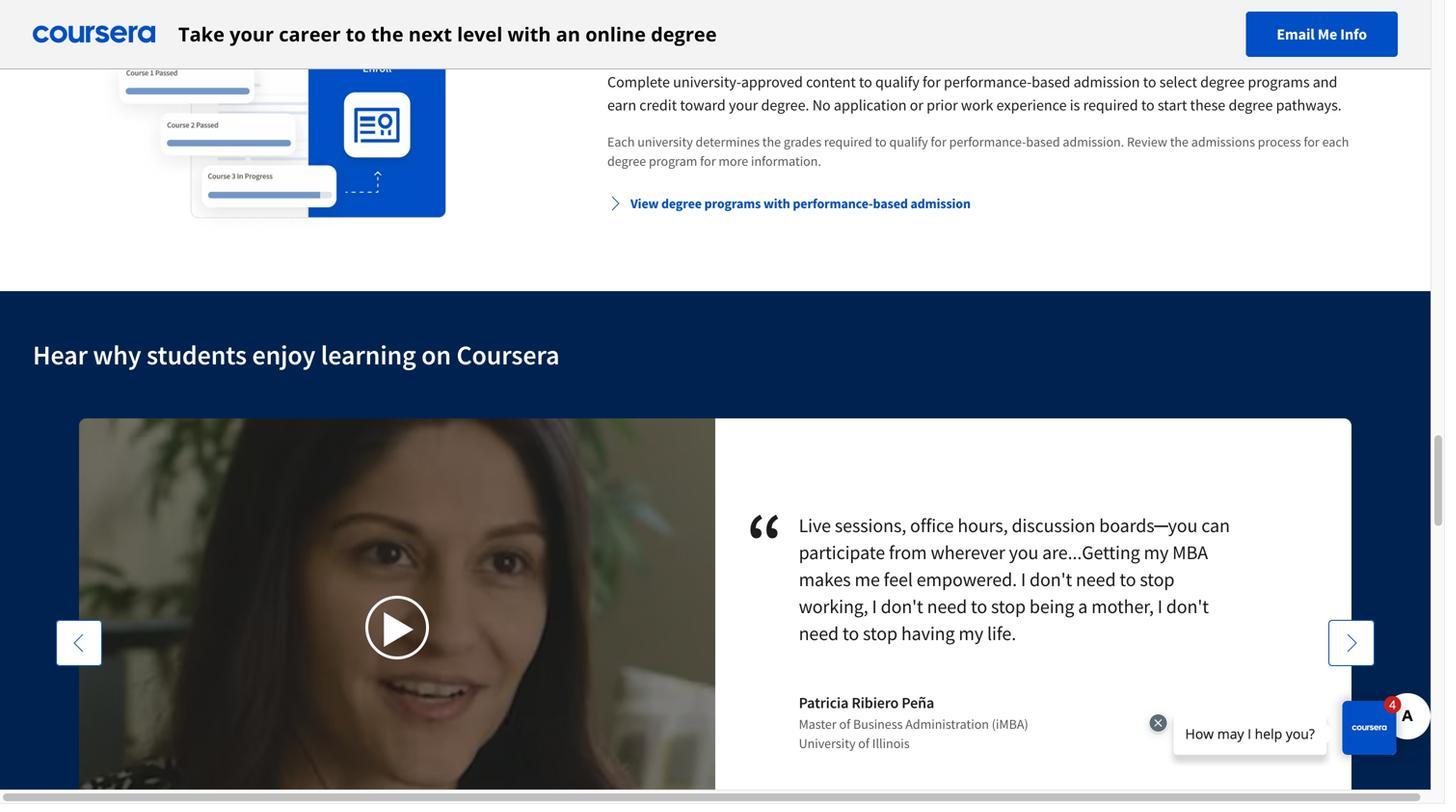 Task type: describe. For each thing, give the bounding box(es) containing it.
degree inside dropdown button
[[661, 195, 702, 212]]

complete university-approved content to qualify for performance-based admission to select degree programs and earn credit toward your degree. no application or prior work experience is required to start these degree pathways.
[[607, 72, 1342, 115]]

performance- inside complete university-approved content to qualify for performance-based admission to select degree programs and earn credit toward your degree. no application or prior work experience is required to start these degree pathways.
[[944, 72, 1032, 92]]

0 horizontal spatial i
[[872, 594, 877, 618]]

online
[[585, 21, 646, 47]]

2 vertical spatial need
[[799, 621, 839, 645]]

empowered.
[[917, 567, 1017, 591]]

start
[[1158, 95, 1187, 115]]

patricia
[[799, 693, 849, 712]]

peña
[[902, 693, 934, 712]]

2 vertical spatial stop
[[863, 621, 897, 645]]

boards─you
[[1099, 513, 1198, 537]]

admission.
[[1063, 133, 1124, 150]]

1 vertical spatial need
[[927, 594, 967, 618]]

approved
[[741, 72, 803, 92]]

degree up these
[[1200, 72, 1245, 92]]

coursera
[[456, 338, 560, 372]]

working,
[[799, 594, 868, 618]]

email
[[1277, 25, 1315, 44]]

complete
[[607, 72, 670, 92]]

hours,
[[958, 513, 1008, 537]]

illinois
[[872, 735, 910, 752]]

you
[[1009, 540, 1039, 564]]

each university determines the grades required to qualify for performance-based admission. review the admissions process for each degree program for more information.
[[607, 133, 1349, 170]]

email me info
[[1277, 25, 1367, 44]]

your inside complete university-approved content to qualify for performance-based admission to select degree programs and earn credit toward your degree. no application or prior work experience is required to start these degree pathways.
[[729, 95, 758, 115]]

on
[[421, 338, 451, 372]]

office
[[910, 513, 954, 537]]

grades
[[784, 133, 821, 150]]

required inside each university determines the grades required to qualify for performance-based admission. review the admissions process for each degree program for more information.
[[824, 133, 872, 150]]

performance based admissions image
[[78, 8, 489, 245]]

these
[[1190, 95, 1226, 115]]

take
[[178, 21, 225, 47]]

degree right these
[[1229, 95, 1273, 115]]

participate
[[799, 540, 885, 564]]

to left start
[[1141, 95, 1155, 115]]

1 horizontal spatial the
[[762, 133, 781, 150]]

earn
[[607, 95, 636, 115]]

based inside each university determines the grades required to qualify for performance-based admission. review the admissions process for each degree program for more information.
[[1026, 133, 1060, 150]]

university
[[799, 735, 856, 752]]

me
[[855, 567, 880, 591]]

based inside dropdown button
[[873, 195, 908, 212]]

0 horizontal spatial of
[[839, 715, 850, 733]]

me
[[1318, 25, 1337, 44]]

0 vertical spatial stop
[[1140, 567, 1175, 591]]

hear
[[33, 338, 88, 372]]

gain admission without an application
[[607, 21, 1050, 54]]

degree.
[[761, 95, 809, 115]]

each
[[1322, 133, 1349, 150]]

discussion
[[1012, 513, 1095, 537]]

administration
[[906, 715, 989, 733]]

program
[[649, 152, 697, 170]]

coursera image
[[33, 19, 155, 50]]

ribiero
[[852, 693, 899, 712]]

filled play image
[[382, 612, 416, 647]]

patricia ribiero peña master of business administration (imba) university of illinois
[[799, 693, 1028, 752]]

for down prior
[[931, 133, 947, 150]]

enjoy
[[252, 338, 316, 372]]

admissions
[[1191, 133, 1255, 150]]

to left select
[[1143, 72, 1156, 92]]

0 horizontal spatial the
[[371, 21, 403, 47]]

qualify inside each university determines the grades required to qualify for performance-based admission. review the admissions process for each degree program for more information.
[[889, 133, 928, 150]]

or
[[910, 95, 923, 115]]

determines
[[696, 133, 760, 150]]

having
[[901, 621, 955, 645]]

for inside complete university-approved content to qualify for performance-based admission to select degree programs and earn credit toward your degree. no application or prior work experience is required to start these degree pathways.
[[923, 72, 941, 92]]

0 horizontal spatial my
[[959, 621, 983, 645]]

0 horizontal spatial your
[[230, 21, 274, 47]]

admission inside complete university-approved content to qualify for performance-based admission to select degree programs and earn credit toward your degree. no application or prior work experience is required to start these degree pathways.
[[1074, 72, 1140, 92]]

wherever
[[931, 540, 1005, 564]]

to right content
[[859, 72, 872, 92]]

degree inside each university determines the grades required to qualify for performance-based admission. review the admissions process for each degree program for more information.
[[607, 152, 646, 170]]

next testimonial element
[[1328, 620, 1375, 804]]

sessions,
[[835, 513, 906, 537]]

life.
[[987, 621, 1016, 645]]

to down working,
[[843, 621, 859, 645]]

previous image
[[69, 633, 89, 653]]

prior
[[927, 95, 958, 115]]



Task type: locate. For each thing, give the bounding box(es) containing it.
1 horizontal spatial required
[[1083, 95, 1138, 115]]

1 vertical spatial my
[[959, 621, 983, 645]]

hear why students enjoy learning on coursera
[[33, 338, 560, 372]]

programs down more
[[704, 195, 761, 212]]

required right is
[[1083, 95, 1138, 115]]

to right career
[[346, 21, 366, 47]]

degree up 'university-'
[[651, 21, 717, 47]]

with right level
[[508, 21, 551, 47]]

performance- down information.
[[793, 195, 873, 212]]

"
[[746, 492, 799, 589]]

1 horizontal spatial i
[[1021, 567, 1026, 591]]

can
[[1201, 513, 1230, 537]]

programs inside complete university-approved content to qualify for performance-based admission to select degree programs and earn credit toward your degree. no application or prior work experience is required to start these degree pathways.
[[1248, 72, 1310, 92]]

2 vertical spatial based
[[873, 195, 908, 212]]

1 vertical spatial stop
[[991, 594, 1026, 618]]

1 vertical spatial admission
[[1074, 72, 1140, 92]]

admission inside dropdown button
[[911, 195, 971, 212]]

0 horizontal spatial admission
[[665, 21, 784, 54]]

1 vertical spatial your
[[729, 95, 758, 115]]

university-
[[673, 72, 741, 92]]

application inside complete university-approved content to qualify for performance-based admission to select degree programs and earn credit toward your degree. no application or prior work experience is required to start these degree pathways.
[[834, 95, 907, 115]]

based
[[1032, 72, 1070, 92], [1026, 133, 1060, 150], [873, 195, 908, 212]]

don't down feel
[[881, 594, 923, 618]]

makes
[[799, 567, 851, 591]]

learning
[[321, 338, 416, 372]]

2 vertical spatial performance-
[[793, 195, 873, 212]]

your right "take"
[[230, 21, 274, 47]]

experience
[[997, 95, 1067, 115]]

0 vertical spatial your
[[230, 21, 274, 47]]

to up mother,
[[1120, 567, 1136, 591]]

1 vertical spatial programs
[[704, 195, 761, 212]]

1 vertical spatial of
[[858, 735, 870, 752]]

0 horizontal spatial stop
[[863, 621, 897, 645]]

(imba)
[[992, 715, 1028, 733]]

an right without
[[885, 21, 914, 54]]

required inside complete university-approved content to qualify for performance-based admission to select degree programs and earn credit toward your degree. no application or prior work experience is required to start these degree pathways.
[[1083, 95, 1138, 115]]

0 vertical spatial qualify
[[875, 72, 920, 92]]

master
[[799, 715, 837, 733]]

admission down each university determines the grades required to qualify for performance-based admission. review the admissions process for each degree program for more information.
[[911, 195, 971, 212]]

qualify inside complete university-approved content to qualify for performance-based admission to select degree programs and earn credit toward your degree. no application or prior work experience is required to start these degree pathways.
[[875, 72, 920, 92]]

2 horizontal spatial stop
[[1140, 567, 1175, 591]]

i down you on the right bottom of the page
[[1021, 567, 1026, 591]]

to right the grades
[[875, 133, 887, 150]]

for
[[923, 72, 941, 92], [931, 133, 947, 150], [1304, 133, 1320, 150], [700, 152, 716, 170]]

view degree programs with performance-based admission
[[630, 195, 971, 212]]

1 horizontal spatial admission
[[911, 195, 971, 212]]

with
[[508, 21, 551, 47], [763, 195, 790, 212]]

for up prior
[[923, 72, 941, 92]]

1 vertical spatial qualify
[[889, 133, 928, 150]]

2 horizontal spatial don't
[[1166, 594, 1209, 618]]

work
[[961, 95, 993, 115]]

with inside dropdown button
[[763, 195, 790, 212]]

qualify down or
[[889, 133, 928, 150]]

my left life.
[[959, 621, 983, 645]]

level
[[457, 21, 503, 47]]

content
[[806, 72, 856, 92]]

the up information.
[[762, 133, 781, 150]]

select
[[1159, 72, 1197, 92]]

to inside each university determines the grades required to qualify for performance-based admission. review the admissions process for each degree program for more information.
[[875, 133, 887, 150]]

programs inside dropdown button
[[704, 195, 761, 212]]

0 horizontal spatial don't
[[881, 594, 923, 618]]

0 vertical spatial application
[[919, 21, 1050, 54]]

the right review
[[1170, 133, 1189, 150]]

need down working,
[[799, 621, 839, 645]]

an left online
[[556, 21, 580, 47]]

based inside complete university-approved content to qualify for performance-based admission to select degree programs and earn credit toward your degree. no application or prior work experience is required to start these degree pathways.
[[1032, 72, 1070, 92]]

0 horizontal spatial application
[[834, 95, 907, 115]]

no
[[812, 95, 831, 115]]

the
[[371, 21, 403, 47], [762, 133, 781, 150], [1170, 133, 1189, 150]]

1 horizontal spatial your
[[729, 95, 758, 115]]

0 vertical spatial required
[[1083, 95, 1138, 115]]

0 horizontal spatial required
[[824, 133, 872, 150]]

2 vertical spatial admission
[[911, 195, 971, 212]]

business
[[853, 715, 903, 733]]

i
[[1021, 567, 1026, 591], [872, 594, 877, 618], [1158, 594, 1163, 618]]

email me info button
[[1246, 12, 1398, 57]]

students
[[147, 338, 247, 372]]

i right mother,
[[1158, 594, 1163, 618]]

to down empowered.
[[971, 594, 987, 618]]

2 an from the left
[[885, 21, 914, 54]]

are...getting
[[1042, 540, 1140, 564]]

with down information.
[[763, 195, 790, 212]]

view degree programs with performance-based admission button
[[600, 186, 978, 221]]

a
[[1078, 594, 1088, 618]]

and
[[1313, 72, 1338, 92]]

for left each
[[1304, 133, 1320, 150]]

1 horizontal spatial with
[[763, 195, 790, 212]]

0 vertical spatial programs
[[1248, 72, 1310, 92]]

application down content
[[834, 95, 907, 115]]

from
[[889, 540, 927, 564]]

degree right view
[[661, 195, 702, 212]]

is
[[1070, 95, 1080, 115]]

why
[[93, 338, 141, 372]]

review
[[1127, 133, 1167, 150]]

performance- down work
[[949, 133, 1026, 150]]

each
[[607, 133, 635, 150]]

my down boards─you
[[1144, 540, 1169, 564]]

1 horizontal spatial application
[[919, 21, 1050, 54]]

admission up 'university-'
[[665, 21, 784, 54]]

without
[[789, 21, 880, 54]]

mba
[[1172, 540, 1208, 564]]

performance- up work
[[944, 72, 1032, 92]]

0 vertical spatial my
[[1144, 540, 1169, 564]]

0 vertical spatial with
[[508, 21, 551, 47]]

1 vertical spatial required
[[824, 133, 872, 150]]

1 horizontal spatial need
[[927, 594, 967, 618]]

degree
[[651, 21, 717, 47], [1200, 72, 1245, 92], [1229, 95, 1273, 115], [607, 152, 646, 170], [661, 195, 702, 212]]

degree down each
[[607, 152, 646, 170]]

application up complete university-approved content to qualify for performance-based admission to select degree programs and earn credit toward your degree. no application or prior work experience is required to start these degree pathways.
[[919, 21, 1050, 54]]

more
[[719, 152, 748, 170]]

to
[[346, 21, 366, 47], [859, 72, 872, 92], [1143, 72, 1156, 92], [1141, 95, 1155, 115], [875, 133, 887, 150], [1120, 567, 1136, 591], [971, 594, 987, 618], [843, 621, 859, 645]]

application
[[919, 21, 1050, 54], [834, 95, 907, 115]]

info
[[1340, 25, 1367, 44]]

required down no
[[824, 133, 872, 150]]

0 horizontal spatial programs
[[704, 195, 761, 212]]

0 vertical spatial performance-
[[944, 72, 1032, 92]]

0 horizontal spatial an
[[556, 21, 580, 47]]

2 horizontal spatial admission
[[1074, 72, 1140, 92]]

1 horizontal spatial my
[[1144, 540, 1169, 564]]

don't down mba
[[1166, 594, 1209, 618]]

2 horizontal spatial i
[[1158, 594, 1163, 618]]

information.
[[751, 152, 821, 170]]

required
[[1083, 95, 1138, 115], [824, 133, 872, 150]]

performance- inside dropdown button
[[793, 195, 873, 212]]

process
[[1258, 133, 1301, 150]]

stop down mba
[[1140, 567, 1175, 591]]

your
[[230, 21, 274, 47], [729, 95, 758, 115]]

need up having
[[927, 594, 967, 618]]

your down approved
[[729, 95, 758, 115]]

live
[[799, 513, 831, 537]]

0 vertical spatial need
[[1076, 567, 1116, 591]]

i down 'me'
[[872, 594, 877, 618]]

university
[[637, 133, 693, 150]]

qualify up or
[[875, 72, 920, 92]]

stop up life.
[[991, 594, 1026, 618]]

performance- inside each university determines the grades required to qualify for performance-based admission. review the admissions process for each degree program for more information.
[[949, 133, 1026, 150]]

for left more
[[700, 152, 716, 170]]

1 vertical spatial with
[[763, 195, 790, 212]]

take your career to the next level with an online degree
[[178, 21, 717, 47]]

performance-
[[944, 72, 1032, 92], [949, 133, 1026, 150], [793, 195, 873, 212]]

1 an from the left
[[556, 21, 580, 47]]

toward
[[680, 95, 726, 115]]

programs
[[1248, 72, 1310, 92], [704, 195, 761, 212]]

an
[[556, 21, 580, 47], [885, 21, 914, 54]]

need down are...getting
[[1076, 567, 1116, 591]]

0 horizontal spatial with
[[508, 21, 551, 47]]

admission
[[665, 21, 784, 54], [1074, 72, 1140, 92], [911, 195, 971, 212]]

don't up being
[[1030, 567, 1072, 591]]

mother,
[[1091, 594, 1154, 618]]

feel
[[884, 567, 913, 591]]

the left next at the top of the page
[[371, 21, 403, 47]]

admission up is
[[1074, 72, 1140, 92]]

of down "business" on the right bottom of the page
[[858, 735, 870, 752]]

next image
[[1342, 633, 1361, 653]]

gain
[[607, 21, 660, 54]]

of
[[839, 715, 850, 733], [858, 735, 870, 752]]

of up university
[[839, 715, 850, 733]]

0 horizontal spatial need
[[799, 621, 839, 645]]

live sessions, office hours, discussion boards─you can participate from wherever you are...getting my mba makes me feel empowered. i don't need to stop working, i don't need to stop being a mother, i don't need to stop having my life.
[[799, 513, 1230, 645]]

stop left having
[[863, 621, 897, 645]]

career
[[279, 21, 341, 47]]

2 horizontal spatial need
[[1076, 567, 1116, 591]]

being
[[1030, 594, 1074, 618]]

1 vertical spatial application
[[834, 95, 907, 115]]

1 vertical spatial performance-
[[949, 133, 1026, 150]]

next
[[408, 21, 452, 47]]

pathways.
[[1276, 95, 1342, 115]]

1 horizontal spatial an
[[885, 21, 914, 54]]

previous testimonial element
[[56, 620, 102, 804]]

view
[[630, 195, 659, 212]]

programs up pathways. at the top
[[1248, 72, 1310, 92]]

1 vertical spatial based
[[1026, 133, 1060, 150]]

1 horizontal spatial stop
[[991, 594, 1026, 618]]

1 horizontal spatial programs
[[1248, 72, 1310, 92]]

0 vertical spatial of
[[839, 715, 850, 733]]

0 vertical spatial based
[[1032, 72, 1070, 92]]

0 vertical spatial admission
[[665, 21, 784, 54]]

1 horizontal spatial of
[[858, 735, 870, 752]]

2 horizontal spatial the
[[1170, 133, 1189, 150]]

credit
[[639, 95, 677, 115]]

1 horizontal spatial don't
[[1030, 567, 1072, 591]]



Task type: vqa. For each thing, say whether or not it's contained in the screenshot.
top University of Massachusetts Global
no



